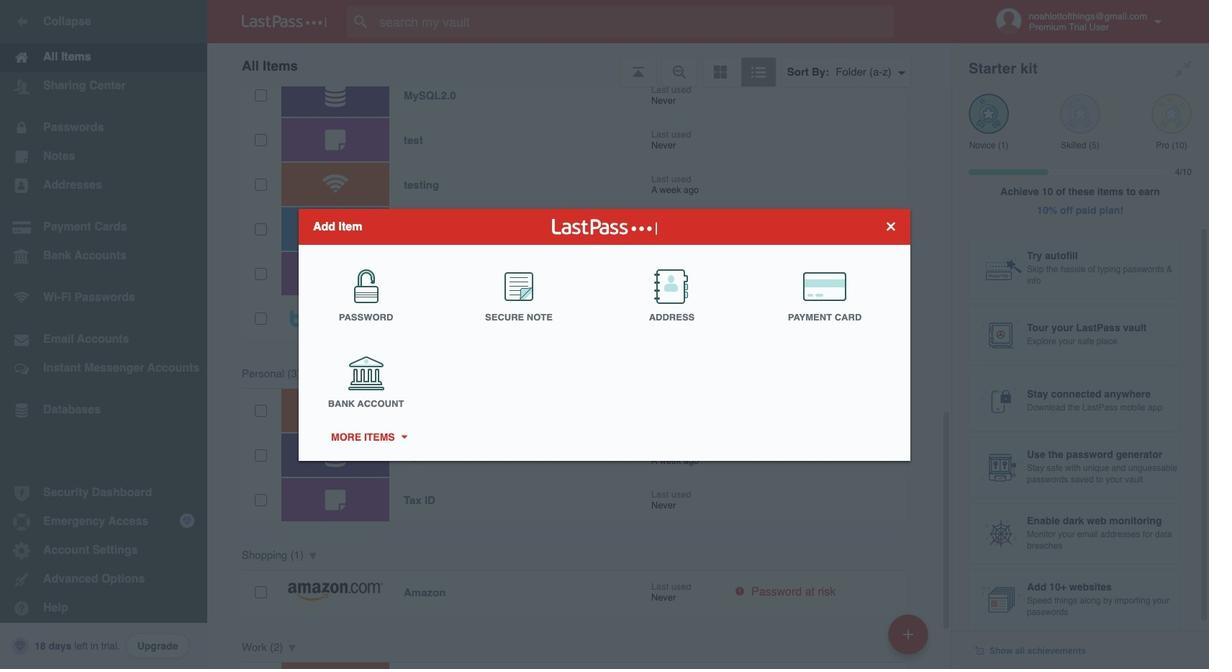 Task type: describe. For each thing, give the bounding box(es) containing it.
new item image
[[904, 629, 914, 639]]

lastpass image
[[242, 15, 327, 28]]

Search search field
[[347, 6, 923, 37]]

search my vault text field
[[347, 6, 923, 37]]



Task type: locate. For each thing, give the bounding box(es) containing it.
main navigation navigation
[[0, 0, 207, 669]]

caret right image
[[399, 435, 409, 439]]

new item navigation
[[884, 610, 938, 669]]

dialog
[[299, 208, 911, 461]]

vault options navigation
[[207, 43, 952, 86]]



